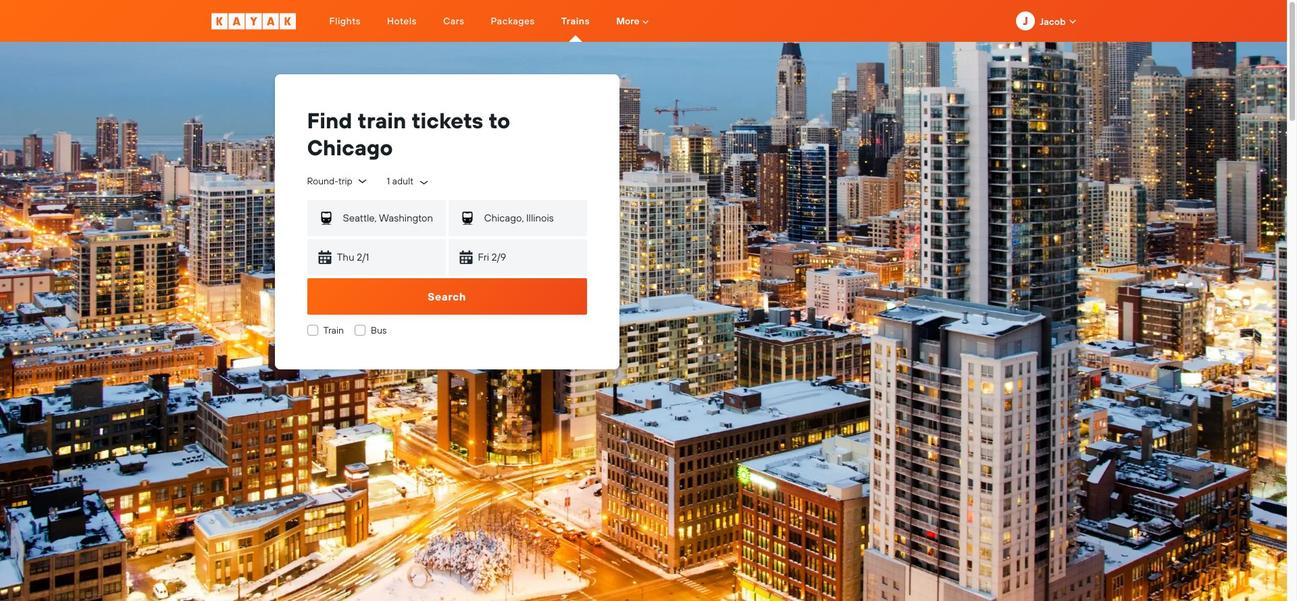 Task type: vqa. For each thing, say whether or not it's contained in the screenshot.
'Bus'
yes



Task type: locate. For each thing, give the bounding box(es) containing it.
search
[[428, 290, 466, 303]]

find
[[307, 107, 352, 134]]

to
[[489, 107, 510, 134]]

flights link
[[329, 0, 361, 42]]

train
[[323, 324, 344, 336]]

chicago,
[[484, 211, 524, 224]]

1 adult button
[[387, 175, 428, 187]]

packages
[[491, 15, 535, 27]]

2/9
[[492, 251, 506, 263]]

more
[[616, 15, 640, 27]]

main navigation element
[[296, 0, 1076, 42]]

search button
[[307, 278, 587, 315]]

round-
[[307, 175, 339, 187]]

seattle, washington
[[343, 211, 433, 224]]

hotels link
[[387, 0, 417, 42]]

2/1
[[357, 251, 369, 263]]

chicago, illinois
[[484, 211, 554, 224]]

packages link
[[491, 0, 535, 42]]

trains link
[[562, 0, 590, 42]]

round-trip
[[307, 175, 353, 187]]



Task type: describe. For each thing, give the bounding box(es) containing it.
bus
[[371, 324, 387, 336]]

round-trip button
[[307, 175, 367, 187]]

thu 2/1
[[337, 251, 369, 263]]

1
[[387, 175, 390, 187]]

cars link
[[443, 0, 465, 42]]

thu
[[337, 251, 355, 263]]

fri
[[478, 251, 489, 263]]

fri 2/9
[[478, 251, 506, 263]]

more button
[[616, 0, 649, 42]]

train
[[358, 107, 406, 134]]

illinois
[[526, 211, 554, 224]]

washington
[[379, 211, 433, 224]]

trip
[[339, 175, 353, 187]]

hotels
[[387, 15, 417, 27]]

adult
[[392, 175, 414, 187]]

chicago
[[307, 134, 393, 161]]

jacob
[[1040, 15, 1066, 27]]

find train tickets to chicago
[[307, 107, 510, 161]]

trains
[[562, 15, 590, 27]]

flights
[[329, 15, 361, 27]]

tickets
[[412, 107, 483, 134]]

cars
[[443, 15, 465, 27]]

1 adult
[[387, 175, 414, 187]]

seattle,
[[343, 211, 377, 224]]

j
[[1024, 14, 1029, 28]]



